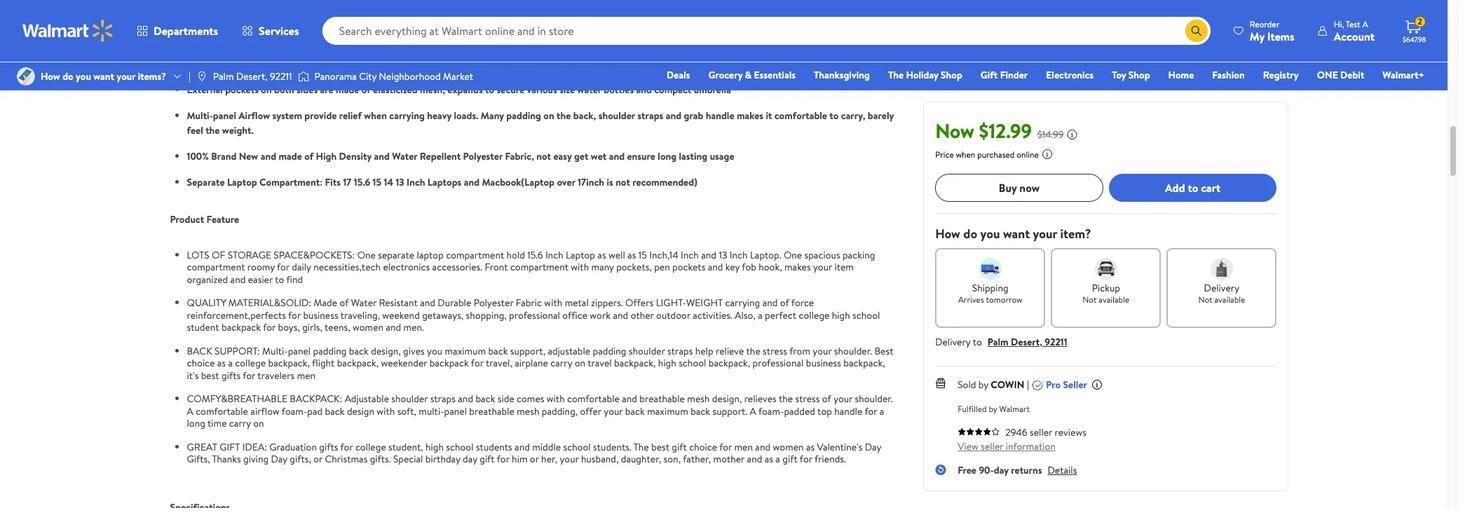 Task type: vqa. For each thing, say whether or not it's contained in the screenshot.
the top carry
yes



Task type: locate. For each thing, give the bounding box(es) containing it.
padding down secure
[[506, 109, 541, 123]]

get
[[574, 149, 588, 163]]

1 horizontal spatial 13
[[719, 248, 727, 262]]

by for sold
[[978, 378, 988, 392]]

delivery for not
[[1204, 281, 1240, 295]]

not inside pickup not available
[[1083, 294, 1097, 306]]

birthday
[[294, 57, 330, 71], [425, 452, 460, 466]]

you for how do you want your items?
[[76, 69, 91, 83]]

desert, up cowin
[[1011, 335, 1042, 349]]

high inside the back support: multi-panel padding back design, gives you maximum back support, adjustable padding shoulder straps help relieve the stress from your shoulder. best choice as a college backpack, flight backpack, weekender backpack for travel, airplane carry on travel backpack, high school backpack, professional business backpack, it's best gifts for travelers men
[[658, 356, 676, 370]]

0 horizontal spatial makes
[[737, 109, 763, 123]]

you up intent image for shipping
[[980, 225, 1000, 243]]

panel inside the back support: multi-panel padding back design, gives you maximum back support, adjustable padding shoulder straps help relieve the stress from your shoulder. best choice as a college backpack, flight backpack, weekender backpack for travel, airplane carry on travel backpack, high school backpack, professional business backpack, it's best gifts for travelers men
[[288, 344, 311, 358]]

1 vertical spatial backpack
[[430, 356, 469, 370]]

intent image for delivery image
[[1211, 258, 1233, 280]]

market
[[443, 69, 473, 83]]

not
[[536, 149, 551, 163], [616, 175, 630, 189]]

1 vertical spatial panel
[[288, 344, 311, 358]]

0 vertical spatial women
[[353, 320, 383, 334]]

by
[[978, 378, 988, 392], [989, 403, 997, 415]]

gifts left city
[[332, 57, 352, 71]]

both
[[274, 83, 294, 97]]

carry inside the back support: multi-panel padding back design, gives you maximum back support, adjustable padding shoulder straps help relieve the stress from your shoulder. best choice as a college backpack, flight backpack, weekender backpack for travel, airplane carry on travel backpack, high school backpack, professional business backpack, it's best gifts for travelers men
[[550, 356, 572, 370]]

0 horizontal spatial best
[[201, 368, 219, 382]]

1 horizontal spatial panel
[[288, 344, 311, 358]]

seller
[[1030, 426, 1052, 440], [981, 440, 1003, 454]]

delivery for to
[[935, 335, 971, 349]]

1 available from the left
[[1099, 294, 1130, 306]]

key
[[725, 260, 740, 274]]

fulfilled
[[958, 403, 987, 415]]

boys,
[[278, 320, 300, 334]]

for down the support.
[[719, 440, 732, 454]]

shop right the toy
[[1129, 68, 1150, 82]]

lots of storage space&pockets: one separate laptop compartment hold 15.6 inch laptop as well as 15 inch,14 inch and 13 inch laptop. one spacious packing compartment roomy for daily necessities,tech electronics accessories. front compartment with many pockets, pen pockets and key fob hook, makes your item organized and easier to find
[[187, 248, 875, 286]]

details
[[212, 15, 243, 31]]

1 foam- from the left
[[282, 404, 307, 418]]

college right perfect
[[799, 308, 830, 322]]

1 horizontal spatial straps
[[637, 109, 663, 123]]

hi, test a account
[[1334, 18, 1375, 44]]

day
[[463, 452, 477, 466], [994, 463, 1009, 477]]

0 vertical spatial want
[[93, 69, 114, 83]]

for left daily
[[277, 260, 289, 274]]

toy
[[1112, 68, 1126, 82]]

back
[[349, 344, 369, 358], [488, 344, 508, 358], [476, 392, 495, 406], [325, 404, 345, 418], [625, 404, 645, 418], [691, 404, 710, 418]]

school right her,
[[563, 440, 591, 454]]

0 horizontal spatial high
[[425, 440, 444, 454]]

1 horizontal spatial how
[[935, 225, 960, 243]]

padding,
[[542, 404, 578, 418]]

shoulder inside multi-panel airflow system provide relief when carrying heavy loads. many padding on the back, shoulder straps and grab handle makes it comfortable to carry, barely feel the weight.
[[598, 109, 635, 123]]

for right 'top'
[[865, 404, 877, 418]]

one debit
[[1317, 68, 1364, 82]]

1 horizontal spatial or
[[530, 452, 539, 466]]

pro seller info image
[[1091, 379, 1103, 390]]

your right 'top'
[[834, 392, 853, 406]]

2 vertical spatial shoulder
[[391, 392, 428, 406]]

or right gifts,
[[313, 452, 323, 466]]

1 horizontal spatial best
[[651, 440, 669, 454]]

1 horizontal spatial delivery
[[1204, 281, 1240, 295]]

 image for palm
[[196, 71, 207, 82]]

zippers.
[[591, 296, 623, 310]]

when inside multi-panel airflow system provide relief when carrying heavy loads. many padding on the back, shoulder straps and grab handle makes it comfortable to carry, barely feel the weight.
[[364, 109, 387, 123]]

side
[[498, 392, 514, 406]]

0 vertical spatial long
[[658, 149, 677, 163]]

available inside pickup not available
[[1099, 294, 1130, 306]]

2 product from the top
[[170, 212, 204, 226]]

1 vertical spatial high
[[658, 356, 676, 370]]

1 horizontal spatial choice
[[689, 440, 717, 454]]

1 vertical spatial college
[[235, 356, 266, 370]]

on down various on the left top of page
[[544, 109, 554, 123]]

0 vertical spatial backpack
[[222, 320, 261, 334]]

palm desert, 92211 button
[[988, 335, 1067, 349]]

panel
[[213, 109, 236, 123], [288, 344, 311, 358], [444, 404, 467, 418]]

1 vertical spatial want
[[1003, 225, 1030, 243]]

1 vertical spatial 15.6
[[527, 248, 543, 262]]

2 vertical spatial panel
[[444, 404, 467, 418]]

design, inside comfy&breathable backpack: adjustable shoulder straps and back side comes with comfortable and breathable mesh design, relieves the stress of your shoulder. a comfortable airflow foam-pad back design with soft, multi-panel breathable mesh padding, offer your back maximum back support. a foam-padded top handle for a long time carry on
[[712, 392, 742, 406]]

how down 'walmart' 'image'
[[41, 69, 60, 83]]

of
[[362, 83, 371, 97], [304, 149, 314, 163], [340, 296, 349, 310], [780, 296, 789, 310], [822, 392, 831, 406]]

handle inside multi-panel airflow system provide relief when carrying heavy loads. many padding on the back, shoulder straps and grab handle makes it comfortable to carry, barely feel the weight.
[[706, 109, 734, 123]]

straps
[[637, 109, 663, 123], [667, 344, 693, 358], [430, 392, 456, 406]]

intent image for shipping image
[[979, 258, 1002, 280]]

students.
[[593, 440, 631, 454]]

feature
[[206, 212, 239, 226]]

1 vertical spatial handle
[[834, 404, 862, 418]]

2 one from the left
[[784, 248, 802, 262]]

3.9762 stars out of 5, based on 2946 seller reviews element
[[958, 428, 1000, 436]]

1 vertical spatial shoulder
[[629, 344, 665, 358]]

toy shop link
[[1106, 67, 1156, 83]]

buy now button
[[935, 174, 1103, 202]]

0 horizontal spatial father,
[[683, 452, 711, 466]]

0 horizontal spatial available
[[1099, 294, 1130, 306]]

best inside the back support: multi-panel padding back design, gives you maximum back support, adjustable padding shoulder straps help relieve the stress from your shoulder. best choice as a college backpack, flight backpack, weekender backpack for travel, airplane carry on travel backpack, high school backpack, professional business backpack, it's best gifts for travelers men
[[201, 368, 219, 382]]

product left feature
[[170, 212, 204, 226]]

1 vertical spatial 13
[[719, 248, 727, 262]]

1 horizontal spatial seller
[[1030, 426, 1052, 440]]

choice inside great gift idea: graduation gifts for college student, high school students and middle school students. the best gift choice for men and women as valentine's day gifts, thanks giving day gifts, or christmas gifts. special birthday day gift for him or her, your husband, daughter, son, father, mother and as a gift for friends.
[[689, 440, 717, 454]]

foam- right airflow
[[282, 404, 307, 418]]

college up comfy&breathable
[[235, 356, 266, 370]]

repellent
[[420, 149, 461, 163]]

you right gives
[[427, 344, 442, 358]]

inch right hold
[[545, 248, 563, 262]]

1 product from the top
[[170, 15, 209, 31]]

son,
[[664, 452, 681, 466]]

17inch
[[578, 175, 604, 189]]

makes right hook, at the right
[[784, 260, 811, 274]]

carrying inside quality material&solid: made of water resistant and durable polyester fabric with metal zippers. offers light-weight carrying and of force reinforcement,perfects for business traveling, weekend getaways, shopping, professional office work and other outdoor activities. also, a perfect college high school student backpack for boys, girls, teens, women and men.
[[725, 296, 760, 310]]

finder
[[1000, 68, 1028, 82]]

maximum down shopping,
[[445, 344, 486, 358]]

want down buy now button
[[1003, 225, 1030, 243]]

father, right mother,
[[769, 57, 798, 71]]

0 vertical spatial carry
[[550, 356, 572, 370]]

0 vertical spatial made
[[336, 83, 359, 97]]

backpack, left flight
[[268, 356, 310, 370]]

day inside great gift idea: graduation gifts for college student, high school students and middle school students. the best gift choice for men and women as valentine's day gifts, thanks giving day gifts, or christmas gifts. special birthday day gift for him or her, your husband, daughter, son, father, mother and as a gift for friends.
[[463, 452, 477, 466]]

0 horizontal spatial women
[[353, 320, 383, 334]]

comfortable inside multi-panel airflow system provide relief when carrying heavy loads. many padding on the back, shoulder straps and grab handle makes it comfortable to carry, barely feel the weight.
[[774, 109, 827, 123]]

0 vertical spatial shoulder
[[598, 109, 635, 123]]

1 vertical spatial you
[[980, 225, 1000, 243]]

the inside the back support: multi-panel padding back design, gives you maximum back support, adjustable padding shoulder straps help relieve the stress from your shoulder. best choice as a college backpack, flight backpack, weekender backpack for travel, airplane carry on travel backpack, high school backpack, professional business backpack, it's best gifts for travelers men
[[746, 344, 760, 358]]

1 horizontal spatial do
[[963, 225, 977, 243]]

shop
[[941, 68, 962, 82], [1129, 68, 1150, 82]]

0 vertical spatial water
[[392, 149, 417, 163]]

0 vertical spatial maximum
[[445, 344, 486, 358]]

a right "also,"
[[758, 308, 763, 322]]

 image
[[17, 67, 35, 86]]

0 vertical spatial college
[[799, 308, 830, 322]]

professional up the support, at the left of page
[[509, 308, 560, 322]]

straps right soft,
[[430, 392, 456, 406]]

also,
[[735, 308, 756, 322]]

you for how do you want your item?
[[980, 225, 1000, 243]]

not down intent image for pickup
[[1083, 294, 1097, 306]]

laptops
[[428, 175, 462, 189]]

friends. down 'top'
[[815, 452, 846, 466]]

shoulder. right 'top'
[[855, 392, 893, 406]]

search icon image
[[1191, 25, 1202, 36]]

handle right 'top'
[[834, 404, 862, 418]]

multi- inside multi-panel airflow system provide relief when carrying heavy loads. many padding on the back, shoulder straps and grab handle makes it comfortable to carry, barely feel the weight.
[[187, 109, 213, 123]]

padding down teens,
[[313, 344, 347, 358]]

1 horizontal spatial shop
[[1129, 68, 1150, 82]]

seller for reviews
[[1030, 426, 1052, 440]]

mesh right side at the left of the page
[[517, 404, 539, 418]]

3 backpack, from the left
[[614, 356, 656, 370]]

1 vertical spatial stress
[[795, 392, 820, 406]]

0 horizontal spatial seller
[[981, 440, 1003, 454]]

getaways,
[[422, 308, 464, 322]]

2 shop from the left
[[1129, 68, 1150, 82]]

available inside delivery not available
[[1214, 294, 1245, 306]]

the
[[557, 109, 571, 123], [205, 123, 220, 137], [746, 344, 760, 358], [779, 392, 793, 406]]

high right student, at the left bottom of the page
[[425, 440, 444, 454]]

pockets right pen
[[672, 260, 705, 274]]

birthday inside great gift idea: graduation gifts for college student, high school students and middle school students. the best gift choice for men and women as valentine's day gifts, thanks giving day gifts, or christmas gifts. special birthday day gift for him or her, your husband, daughter, son, father, mother and as a gift for friends.
[[425, 452, 460, 466]]

13 inside lots of storage space&pockets: one separate laptop compartment hold 15.6 inch laptop as well as 15 inch,14 inch and 13 inch laptop. one spacious packing compartment roomy for daily necessities,tech electronics accessories. front compartment with many pockets, pen pockets and key fob hook, makes your item organized and easier to find
[[719, 248, 727, 262]]

seller for information
[[981, 440, 1003, 454]]

compact
[[654, 83, 691, 97]]

back left side at the left of the page
[[476, 392, 495, 406]]

view
[[958, 440, 979, 454]]

1 horizontal spatial birthday
[[425, 452, 460, 466]]

shipping arrives tomorrow
[[958, 281, 1022, 306]]

how for how do you want your item?
[[935, 225, 960, 243]]

durable
[[438, 296, 471, 310]]

0 vertical spatial high
[[832, 308, 850, 322]]

0 vertical spatial makes
[[737, 109, 763, 123]]

for left girls,
[[288, 308, 301, 322]]

2 foam- from the left
[[758, 404, 784, 418]]

gift left the ideas.
[[208, 57, 225, 71]]

shoulder
[[598, 109, 635, 123], [629, 344, 665, 358], [391, 392, 428, 406]]

1 vertical spatial carry
[[229, 416, 251, 430]]

maximum
[[445, 344, 486, 358], [647, 404, 688, 418]]

day left gifts,
[[271, 452, 287, 466]]

travel,
[[486, 356, 512, 370]]

0 horizontal spatial the
[[633, 440, 649, 454]]

gives
[[403, 344, 425, 358]]

seller
[[1063, 378, 1087, 392]]

tomorrow
[[986, 294, 1022, 306]]

one left the separate
[[357, 248, 376, 262]]

handle right 'grab'
[[706, 109, 734, 123]]

made up compartment:
[[279, 149, 302, 163]]

comfortable down travel on the bottom left of the page
[[567, 392, 620, 406]]

want for items?
[[93, 69, 114, 83]]

1 horizontal spatial desert,
[[1011, 335, 1042, 349]]

school left students
[[446, 440, 474, 454]]

2 horizontal spatial a
[[1363, 18, 1368, 30]]

desert, left both
[[236, 69, 268, 83]]

design
[[347, 404, 374, 418]]

do for how do you want your items?
[[63, 69, 73, 83]]

high left help
[[658, 356, 676, 370]]

backpack inside the back support: multi-panel padding back design, gives you maximum back support, adjustable padding shoulder straps help relieve the stress from your shoulder. best choice as a college backpack, flight backpack, weekender backpack for travel, airplane carry on travel backpack, high school backpack, professional business backpack, it's best gifts for travelers men
[[430, 356, 469, 370]]

palm down the tomorrow
[[988, 335, 1009, 349]]

1 horizontal spatial carrying
[[725, 296, 760, 310]]

gifts,
[[290, 452, 311, 466]]

your
[[672, 57, 691, 71], [117, 69, 136, 83], [1033, 225, 1057, 243], [813, 260, 832, 274], [813, 344, 832, 358], [834, 392, 853, 406], [604, 404, 623, 418], [560, 452, 579, 466]]

panel up weight.
[[213, 109, 236, 123]]

2 not from the left
[[1198, 294, 1212, 306]]

 image
[[298, 69, 309, 83], [196, 71, 207, 82]]

with left metal
[[544, 296, 562, 310]]

0 vertical spatial how
[[41, 69, 60, 83]]

those
[[468, 57, 492, 71]]

1 vertical spatial best
[[201, 368, 219, 382]]

a right back at the left of page
[[228, 356, 233, 370]]

as right mother
[[765, 452, 773, 466]]

do
[[63, 69, 73, 83], [963, 225, 977, 243]]

as inside the back support: multi-panel padding back design, gives you maximum back support, adjustable padding shoulder straps help relieve the stress from your shoulder. best choice as a college backpack, flight backpack, weekender backpack for travel, airplane carry on travel backpack, high school backpack, professional business backpack, it's best gifts for travelers men
[[217, 356, 226, 370]]

college left student, at the left bottom of the page
[[355, 440, 386, 454]]

1 horizontal spatial multi-
[[262, 344, 288, 358]]

0 horizontal spatial men
[[297, 368, 316, 382]]

1 vertical spatial product
[[170, 212, 204, 226]]

easier
[[248, 272, 273, 286]]

1 vertical spatial 15
[[638, 248, 647, 262]]

to
[[528, 57, 537, 71], [485, 83, 494, 97], [830, 109, 839, 123], [1188, 180, 1198, 195], [275, 272, 284, 286], [973, 335, 982, 349]]

pockets down the ideas.
[[225, 83, 259, 97]]

gifts right gifts,
[[319, 440, 338, 454]]

day
[[865, 440, 881, 454], [271, 452, 287, 466]]

breathable up 'son,'
[[640, 392, 685, 406]]

0 horizontal spatial 15.6
[[354, 175, 370, 189]]

valentine's
[[817, 440, 863, 454]]

laptop
[[227, 175, 257, 189], [566, 248, 595, 262]]

1 horizontal spatial maximum
[[647, 404, 688, 418]]

with inside lots of storage space&pockets: one separate laptop compartment hold 15.6 inch laptop as well as 15 inch,14 inch and 13 inch laptop. one spacious packing compartment roomy for daily necessities,tech electronics accessories. front compartment with many pockets, pen pockets and key fob hook, makes your item organized and easier to find
[[571, 260, 589, 274]]

delivery not available
[[1198, 281, 1245, 306]]

items?
[[138, 69, 166, 83]]

the inside comfy&breathable backpack: adjustable shoulder straps and back side comes with comfortable and breathable mesh design, relieves the stress of your shoulder. a comfortable airflow foam-pad back design with soft, multi-panel breathable mesh padding, offer your back maximum back support. a foam-padded top handle for a long time carry on
[[779, 392, 793, 406]]

to inside lots of storage space&pockets: one separate laptop compartment hold 15.6 inch laptop as well as 15 inch,14 inch and 13 inch laptop. one spacious packing compartment roomy for daily necessities,tech electronics accessories. front compartment with many pockets, pen pockets and key fob hook, makes your item organized and easier to find
[[275, 272, 284, 286]]

high
[[832, 308, 850, 322], [658, 356, 676, 370], [425, 440, 444, 454]]

your inside great gift idea: graduation gifts for college student, high school students and middle school students. the best gift choice for men and women as valentine's day gifts, thanks giving day gifts, or christmas gifts. special birthday day gift for him or her, your husband, daughter, son, father, mother and as a gift for friends.
[[560, 452, 579, 466]]

2946
[[1005, 426, 1027, 440]]

1 vertical spatial do
[[963, 225, 977, 243]]

day left him
[[463, 452, 477, 466]]

1 vertical spatial gifts
[[222, 368, 241, 382]]

best right it's
[[201, 368, 219, 382]]

front
[[485, 260, 508, 274]]

delivery down intent image for delivery
[[1204, 281, 1240, 295]]

gifts inside the back support: multi-panel padding back design, gives you maximum back support, adjustable padding shoulder straps help relieve the stress from your shoulder. best choice as a college backpack, flight backpack, weekender backpack for travel, airplane carry on travel backpack, high school backpack, professional business backpack, it's best gifts for travelers men
[[222, 368, 241, 382]]

for inside comfy&breathable backpack: adjustable shoulder straps and back side comes with comfortable and breathable mesh design, relieves the stress of your shoulder. a comfortable airflow foam-pad back design with soft, multi-panel breathable mesh padding, offer your back maximum back support. a foam-padded top handle for a long time carry on
[[865, 404, 877, 418]]

for inside lots of storage space&pockets: one separate laptop compartment hold 15.6 inch laptop as well as 15 inch,14 inch and 13 inch laptop. one spacious packing compartment roomy for daily necessities,tech electronics accessories. front compartment with many pockets, pen pockets and key fob hook, makes your item organized and easier to find
[[277, 260, 289, 274]]

men inside great gift idea: graduation gifts for college student, high school students and middle school students. the best gift choice for men and women as valentine's day gifts, thanks giving day gifts, or christmas gifts. special birthday day gift for him or her, your husband, daughter, son, father, mother and as a gift for friends.
[[734, 440, 753, 454]]

polyester inside quality material&solid: made of water resistant and durable polyester fabric with metal zippers. offers light-weight carrying and of force reinforcement,perfects for business traveling, weekend getaways, shopping, professional office work and other outdoor activities. also, a perfect college high school student backpack for boys, girls, teens, women and men.
[[474, 296, 513, 310]]

1 horizontal spatial water
[[392, 149, 417, 163]]

1 horizontal spatial one
[[784, 248, 802, 262]]

registry
[[1263, 68, 1299, 82]]

present
[[418, 57, 451, 71]]

laptop
[[417, 248, 444, 262]]

0 vertical spatial best
[[801, 57, 819, 71]]

not left easy
[[536, 149, 551, 163]]

stress right relieves
[[795, 392, 820, 406]]

with right comes
[[547, 392, 565, 406]]

1 vertical spatial 92211
[[1045, 335, 1067, 349]]

friends. up carry, at the top right of page
[[821, 57, 854, 71]]

0 vertical spatial delivery
[[1204, 281, 1240, 295]]

backpack,
[[268, 356, 310, 370], [337, 356, 379, 370], [614, 356, 656, 370], [709, 356, 750, 370], [844, 356, 885, 370]]

men up backpack:
[[297, 368, 316, 382]]

day right valentine's
[[865, 440, 881, 454]]

you down 'walmart' 'image'
[[76, 69, 91, 83]]

the left back,
[[557, 109, 571, 123]]

a left the time at the bottom of page
[[187, 404, 193, 418]]

0 horizontal spatial 92211
[[270, 69, 292, 83]]

1 horizontal spatial professional
[[753, 356, 804, 370]]

a inside quality material&solid: made of water resistant and durable polyester fabric with metal zippers. offers light-weight carrying and of force reinforcement,perfects for business traveling, weekend getaways, shopping, professional office work and other outdoor activities. also, a perfect college high school student backpack for boys, girls, teens, women and men.
[[758, 308, 763, 322]]

2 available from the left
[[1214, 294, 1245, 306]]

backpack inside quality material&solid: made of water resistant and durable polyester fabric with metal zippers. offers light-weight carrying and of force reinforcement,perfects for business traveling, weekend getaways, shopping, professional office work and other outdoor activities. also, a perfect college high school student backpack for boys, girls, teens, women and men.
[[222, 320, 261, 334]]

0 horizontal spatial gift
[[480, 452, 495, 466]]

material&solid:
[[228, 296, 311, 310]]

usage
[[710, 149, 734, 163]]

lots
[[187, 248, 209, 262]]

0 horizontal spatial delivery
[[935, 335, 971, 349]]

polyester left the fabric
[[474, 296, 513, 310]]

backpack right gives
[[430, 356, 469, 370]]

1 horizontal spatial you
[[427, 344, 442, 358]]

back,
[[573, 109, 596, 123]]

1 one from the left
[[357, 248, 376, 262]]

| right items?
[[189, 69, 191, 83]]

0 vertical spatial do
[[63, 69, 73, 83]]

by right 'fulfilled'
[[989, 403, 997, 415]]

1 horizontal spatial available
[[1214, 294, 1245, 306]]

on inside comfy&breathable backpack: adjustable shoulder straps and back side comes with comfortable and breathable mesh design, relieves the stress of your shoulder. a comfortable airflow foam-pad back design with soft, multi-panel breathable mesh padding, offer your back maximum back support. a foam-padded top handle for a long time carry on
[[253, 416, 264, 430]]

0 horizontal spatial not
[[536, 149, 551, 163]]

delivery inside delivery not available
[[1204, 281, 1240, 295]]

separate laptop compartment: fits 17 15.6 15 14 13 inch laptops and macbook(laptop over 17inch is not recommended)
[[187, 175, 697, 189]]

choice right 'son,'
[[689, 440, 717, 454]]

0 horizontal spatial best
[[187, 57, 206, 71]]

business inside quality material&solid: made of water resistant and durable polyester fabric with metal zippers. offers light-weight carrying and of force reinforcement,perfects for business traveling, weekend getaways, shopping, professional office work and other outdoor activities. also, a perfect college high school student backpack for boys, girls, teens, women and men.
[[303, 308, 338, 322]]

0 vertical spatial professional
[[509, 308, 560, 322]]

shoulder. right from
[[834, 344, 872, 358]]

want
[[93, 69, 114, 83], [1003, 225, 1030, 243]]

2 horizontal spatial best
[[801, 57, 819, 71]]

school inside the back support: multi-panel padding back design, gives you maximum back support, adjustable padding shoulder straps help relieve the stress from your shoulder. best choice as a college backpack, flight backpack, weekender backpack for travel, airplane carry on travel backpack, high school backpack, professional business backpack, it's best gifts for travelers men
[[679, 356, 706, 370]]

1 vertical spatial made
[[279, 149, 302, 163]]

various
[[527, 83, 557, 97]]

backpack up 'support:'
[[222, 320, 261, 334]]

birthday up sides
[[294, 57, 330, 71]]

0 horizontal spatial college
[[235, 356, 266, 370]]

1 vertical spatial choice
[[689, 440, 717, 454]]

0 vertical spatial |
[[189, 69, 191, 83]]

1 vertical spatial business
[[806, 356, 841, 370]]

business right boys,
[[303, 308, 338, 322]]

1 horizontal spatial when
[[956, 149, 975, 161]]

1 horizontal spatial carry
[[550, 356, 572, 370]]

panel right soft,
[[444, 404, 467, 418]]

your inside the back support: multi-panel padding back design, gives you maximum back support, adjustable padding shoulder straps help relieve the stress from your shoulder. best choice as a college backpack, flight backpack, weekender backpack for travel, airplane carry on travel backpack, high school backpack, professional business backpack, it's best gifts for travelers men
[[813, 344, 832, 358]]

1 horizontal spatial gift
[[981, 68, 998, 82]]

intent image for pickup image
[[1095, 258, 1117, 280]]

to left find
[[275, 272, 284, 286]]

design, left relieves
[[712, 392, 742, 406]]

maximum inside comfy&breathable backpack: adjustable shoulder straps and back side comes with comfortable and breathable mesh design, relieves the stress of your shoulder. a comfortable airflow foam-pad back design with soft, multi-panel breathable mesh padding, offer your back maximum back support. a foam-padded top handle for a long time carry on
[[647, 404, 688, 418]]

1 horizontal spatial college
[[355, 440, 386, 454]]

1 or from the left
[[313, 452, 323, 466]]

on inside the back support: multi-panel padding back design, gives you maximum back support, adjustable padding shoulder straps help relieve the stress from your shoulder. best choice as a college backpack, flight backpack, weekender backpack for travel, airplane carry on travel backpack, high school backpack, professional business backpack, it's best gifts for travelers men
[[575, 356, 585, 370]]

shoulder inside the back support: multi-panel padding back design, gives you maximum back support, adjustable padding shoulder straps help relieve the stress from your shoulder. best choice as a college backpack, flight backpack, weekender backpack for travel, airplane carry on travel backpack, high school backpack, professional business backpack, it's best gifts for travelers men
[[629, 344, 665, 358]]

1 vertical spatial straps
[[667, 344, 693, 358]]

1 vertical spatial polyester
[[474, 296, 513, 310]]

0 horizontal spatial long
[[187, 416, 205, 430]]

not inside delivery not available
[[1198, 294, 1212, 306]]

relieve
[[716, 344, 744, 358]]

birthday right special
[[425, 452, 460, 466]]

product
[[170, 15, 209, 31], [170, 212, 204, 226]]

traveling
[[572, 57, 610, 71]]

you inside the back support: multi-panel padding back design, gives you maximum back support, adjustable padding shoulder straps help relieve the stress from your shoulder. best choice as a college backpack, flight backpack, weekender backpack for travel, airplane carry on travel backpack, high school backpack, professional business backpack, it's best gifts for travelers men
[[427, 344, 442, 358]]

compartment up the fabric
[[510, 260, 568, 274]]

support:
[[214, 344, 260, 358]]

0 horizontal spatial made
[[279, 149, 302, 163]]

grocery & essentials
[[708, 68, 796, 82]]

0 horizontal spatial backpack
[[222, 320, 261, 334]]

breathable up students
[[469, 404, 515, 418]]

school down item
[[852, 308, 880, 322]]

2 horizontal spatial gift
[[783, 452, 798, 466]]

comfortable for relieves
[[196, 404, 248, 418]]

offer
[[580, 404, 601, 418]]

shoulder down 'other'
[[629, 344, 665, 358]]

1 not from the left
[[1083, 294, 1097, 306]]

do for how do you want your item?
[[963, 225, 977, 243]]

for
[[453, 57, 466, 71], [277, 260, 289, 274], [288, 308, 301, 322], [263, 320, 276, 334], [471, 356, 484, 370], [243, 368, 255, 382], [865, 404, 877, 418], [340, 440, 353, 454], [719, 440, 732, 454], [497, 452, 509, 466], [800, 452, 812, 466]]

high right force
[[832, 308, 850, 322]]

or right him
[[530, 452, 539, 466]]

15 left 14
[[373, 175, 381, 189]]

polyester left fabric,
[[463, 149, 503, 163]]

online
[[1017, 149, 1039, 161]]

2 vertical spatial you
[[427, 344, 442, 358]]

compartment
[[446, 248, 504, 262], [187, 260, 245, 274], [510, 260, 568, 274]]

school
[[852, 308, 880, 322], [679, 356, 706, 370], [446, 440, 474, 454], [563, 440, 591, 454]]

legal information image
[[1042, 149, 1053, 160]]

expands
[[447, 83, 483, 97]]

stress inside comfy&breathable backpack: adjustable shoulder straps and back side comes with comfortable and breathable mesh design, relieves the stress of your shoulder. a comfortable airflow foam-pad back design with soft, multi-panel breathable mesh padding, offer your back maximum back support. a foam-padded top handle for a long time carry on
[[795, 392, 820, 406]]

0 vertical spatial birthday
[[294, 57, 330, 71]]

fabric
[[516, 296, 542, 310]]

and inside multi-panel airflow system provide relief when carrying heavy loads. many padding on the back, shoulder straps and grab handle makes it comfortable to carry, barely feel the weight.
[[666, 109, 681, 123]]

a inside comfy&breathable backpack: adjustable shoulder straps and back side comes with comfortable and breathable mesh design, relieves the stress of your shoulder. a comfortable airflow foam-pad back design with soft, multi-panel breathable mesh padding, offer your back maximum back support. a foam-padded top handle for a long time carry on
[[880, 404, 884, 418]]

outdoor
[[656, 308, 691, 322]]

product left details
[[170, 15, 209, 31]]



Task type: describe. For each thing, give the bounding box(es) containing it.
water inside quality material&solid: made of water resistant and durable polyester fabric with metal zippers. offers light-weight carrying and of force reinforcement,perfects for business traveling, weekend getaways, shopping, professional office work and other outdoor activities. also, a perfect college high school student backpack for boys, girls, teens, women and men.
[[351, 296, 377, 310]]

services
[[259, 23, 299, 39]]

the right "feel"
[[205, 123, 220, 137]]

practical
[[254, 57, 292, 71]]

relief
[[339, 109, 362, 123]]

handle inside comfy&breathable backpack: adjustable shoulder straps and back side comes with comfortable and breathable mesh design, relieves the stress of your shoulder. a comfortable airflow foam-pad back design with soft, multi-panel breathable mesh padding, offer your back maximum back support. a foam-padded top handle for a long time carry on
[[834, 404, 862, 418]]

how do you want your items?
[[41, 69, 166, 83]]

Search search field
[[322, 17, 1211, 45]]

to inside button
[[1188, 180, 1198, 195]]

airflow
[[250, 404, 280, 418]]

storage
[[228, 248, 271, 262]]

to right go
[[528, 57, 537, 71]]

1 horizontal spatial comfortable
[[567, 392, 620, 406]]

now $12.99
[[935, 117, 1032, 144]]

travelers
[[258, 368, 295, 382]]

neighborhood
[[379, 69, 441, 83]]

1 horizontal spatial day
[[994, 463, 1009, 477]]

student
[[187, 320, 219, 334]]

inch left the "laptop."
[[730, 248, 748, 262]]

0 horizontal spatial day
[[271, 452, 287, 466]]

teens,
[[325, 320, 350, 334]]

relieves
[[744, 392, 777, 406]]

student,
[[388, 440, 423, 454]]

pro
[[1046, 378, 1061, 392]]

0 vertical spatial friends.
[[821, 57, 854, 71]]

product for product feature
[[170, 212, 204, 226]]

toy shop
[[1112, 68, 1150, 82]]

your inside lots of storage space&pockets: one separate laptop compartment hold 15.6 inch laptop as well as 15 inch,14 inch and 13 inch laptop. one spacious packing compartment roomy for daily necessities,tech electronics accessories. front compartment with many pockets, pen pockets and key fob hook, makes your item organized and easier to find
[[813, 260, 832, 274]]

walmart
[[999, 403, 1030, 415]]

home link
[[1162, 67, 1200, 83]]

not for delivery
[[1198, 294, 1212, 306]]

men inside the back support: multi-panel padding back design, gives you maximum back support, adjustable padding shoulder straps help relieve the stress from your shoulder. best choice as a college backpack, flight backpack, weekender backpack for travel, airplane carry on travel backpack, high school backpack, professional business backpack, it's best gifts for travelers men
[[297, 368, 316, 382]]

long inside comfy&breathable backpack: adjustable shoulder straps and back side comes with comfortable and breathable mesh design, relieves the stress of your shoulder. a comfortable airflow foam-pad back design with soft, multi-panel breathable mesh padding, offer your back maximum back support. a foam-padded top handle for a long time carry on
[[187, 416, 205, 430]]

5 backpack, from the left
[[844, 356, 885, 370]]

school inside quality material&solid: made of water resistant and durable polyester fabric with metal zippers. offers light-weight carrying and of force reinforcement,perfects for business traveling, weekend getaways, shopping, professional office work and other outdoor activities. also, a perfect college high school student backpack for boys, girls, teens, women and men.
[[852, 308, 880, 322]]

cowin
[[991, 378, 1024, 392]]

0 vertical spatial laptop
[[227, 175, 257, 189]]

metal
[[565, 296, 589, 310]]

pad
[[307, 404, 323, 418]]

system
[[272, 109, 302, 123]]

1 vertical spatial desert,
[[1011, 335, 1042, 349]]

laptop inside lots of storage space&pockets: one separate laptop compartment hold 15.6 inch laptop as well as 15 inch,14 inch and 13 inch laptop. one spacious packing compartment roomy for daily necessities,tech electronics accessories. front compartment with many pockets, pen pockets and key fob hook, makes your item organized and easier to find
[[566, 248, 595, 262]]

1 horizontal spatial compartment
[[446, 248, 504, 262]]

maximum inside the back support: multi-panel padding back design, gives you maximum back support, adjustable padding shoulder straps help relieve the stress from your shoulder. best choice as a college backpack, flight backpack, weekender backpack for travel, airplane carry on travel backpack, high school backpack, professional business backpack, it's best gifts for travelers men
[[445, 344, 486, 358]]

1 horizontal spatial made
[[336, 83, 359, 97]]

a inside 'hi, test a account'
[[1363, 18, 1368, 30]]

straps inside comfy&breathable backpack: adjustable shoulder straps and back side comes with comfortable and breathable mesh design, relieves the stress of your shoulder. a comfortable airflow foam-pad back design with soft, multi-panel breathable mesh padding, offer your back maximum back support. a foam-padded top handle for a long time carry on
[[430, 392, 456, 406]]

college inside the back support: multi-panel padding back design, gives you maximum back support, adjustable padding shoulder straps help relieve the stress from your shoulder. best choice as a college backpack, flight backpack, weekender backpack for travel, airplane carry on travel backpack, high school backpack, professional business backpack, it's best gifts for travelers men
[[235, 356, 266, 370]]

for left "those"
[[453, 57, 466, 71]]

father, inside great gift idea: graduation gifts for college student, high school students and middle school students. the best gift choice for men and women as valentine's day gifts, thanks giving day gifts, or christmas gifts. special birthday day gift for him or her, your husband, daughter, son, father, mother and as a gift for friends.
[[683, 452, 711, 466]]

details button
[[1048, 463, 1077, 477]]

1 horizontal spatial not
[[616, 175, 630, 189]]

0 vertical spatial 15
[[373, 175, 381, 189]]

1 horizontal spatial breathable
[[640, 392, 685, 406]]

multi- inside the back support: multi-panel padding back design, gives you maximum back support, adjustable padding shoulder straps help relieve the stress from your shoulder. best choice as a college backpack, flight backpack, weekender backpack for travel, airplane carry on travel backpack, high school backpack, professional business backpack, it's best gifts for travelers men
[[262, 344, 288, 358]]

gifts,
[[187, 452, 210, 466]]

available for pickup
[[1099, 294, 1130, 306]]

1 horizontal spatial father,
[[769, 57, 798, 71]]

items
[[1267, 28, 1295, 44]]

who
[[494, 57, 512, 71]]

0 vertical spatial best
[[187, 57, 206, 71]]

pockets inside lots of storage space&pockets: one separate laptop compartment hold 15.6 inch laptop as well as 15 inch,14 inch and 13 inch laptop. one spacious packing compartment roomy for daily necessities,tech electronics accessories. front compartment with many pockets, pen pockets and key fob hook, makes your item organized and easier to find
[[672, 260, 705, 274]]

1 horizontal spatial a
[[750, 404, 756, 418]]

15 inside lots of storage space&pockets: one separate laptop compartment hold 15.6 inch laptop as well as 15 inch,14 inch and 13 inch laptop. one spacious packing compartment roomy for daily necessities,tech electronics accessories. front compartment with many pockets, pen pockets and key fob hook, makes your item organized and easier to find
[[638, 248, 647, 262]]

0 horizontal spatial padding
[[313, 344, 347, 358]]

the holiday shop link
[[882, 67, 969, 83]]

pickup
[[1092, 281, 1120, 295]]

over
[[557, 175, 575, 189]]

panel inside comfy&breathable backpack: adjustable shoulder straps and back side comes with comfortable and breathable mesh design, relieves the stress of your shoulder. a comfortable airflow foam-pad back design with soft, multi-panel breathable mesh padding, offer your back maximum back support. a foam-padded top handle for a long time carry on
[[444, 404, 467, 418]]

college inside quality material&solid: made of water resistant and durable polyester fabric with metal zippers. offers light-weight carrying and of force reinforcement,perfects for business traveling, weekend getaways, shopping, professional office work and other outdoor activities. also, a perfect college high school student backpack for boys, girls, teens, women and men.
[[799, 308, 830, 322]]

density
[[339, 149, 372, 163]]

back right pad
[[325, 404, 345, 418]]

mother,
[[733, 57, 767, 71]]

women inside quality material&solid: made of water resistant and durable polyester fabric with metal zippers. offers light-weight carrying and of force reinforcement,perfects for business traveling, weekend getaways, shopping, professional office work and other outdoor activities. also, a perfect college high school student backpack for boys, girls, teens, women and men.
[[353, 320, 383, 334]]

15.6 inside lots of storage space&pockets: one separate laptop compartment hold 15.6 inch laptop as well as 15 inch,14 inch and 13 inch laptop. one spacious packing compartment roomy for daily necessities,tech electronics accessories. front compartment with many pockets, pen pockets and key fob hook, makes your item organized and easier to find
[[527, 248, 543, 262]]

your left items?
[[117, 69, 136, 83]]

0 vertical spatial pockets
[[225, 83, 259, 97]]

for left boys,
[[263, 320, 276, 334]]

makes inside lots of storage space&pockets: one separate laptop compartment hold 15.6 inch laptop as well as 15 inch,14 inch and 13 inch laptop. one spacious packing compartment roomy for daily necessities,tech electronics accessories. front compartment with many pockets, pen pockets and key fob hook, makes your item organized and easier to find
[[784, 260, 811, 274]]

gifts inside great gift idea: graduation gifts for college student, high school students and middle school students. the best gift choice for men and women as valentine's day gifts, thanks giving day gifts, or christmas gifts. special birthday day gift for him or her, your husband, daughter, son, father, mother and as a gift for friends.
[[319, 440, 338, 454]]

children,
[[693, 57, 731, 71]]

shoulder. inside the back support: multi-panel padding back design, gives you maximum back support, adjustable padding shoulder straps help relieve the stress from your shoulder. best choice as a college backpack, flight backpack, weekender backpack for travel, airplane carry on travel backpack, high school backpack, professional business backpack, it's best gifts for travelers men
[[834, 344, 872, 358]]

activities.
[[693, 308, 732, 322]]

comfortable for shoulder
[[774, 109, 827, 123]]

external
[[187, 83, 223, 97]]

sold by cowin
[[958, 378, 1024, 392]]

product details
[[170, 15, 243, 31]]

umbrella
[[694, 83, 731, 97]]

to down arrives
[[973, 335, 982, 349]]

2 horizontal spatial compartment
[[510, 260, 568, 274]]

padding inside multi-panel airflow system provide relief when carrying heavy loads. many padding on the back, shoulder straps and grab handle makes it comfortable to carry, barely feel the weight.
[[506, 109, 541, 123]]

stress inside the back support: multi-panel padding back design, gives you maximum back support, adjustable padding shoulder straps help relieve the stress from your shoulder. best choice as a college backpack, flight backpack, weekender backpack for travel, airplane carry on travel backpack, high school backpack, professional business backpack, it's best gifts for travelers men
[[763, 344, 787, 358]]

0 vertical spatial 15.6
[[354, 175, 370, 189]]

thanksgiving link
[[808, 67, 876, 83]]

carrying inside multi-panel airflow system provide relief when carrying heavy loads. many padding on the back, shoulder straps and grab handle makes it comfortable to carry, barely feel the weight.
[[389, 109, 425, 123]]

0 horizontal spatial gift
[[208, 57, 225, 71]]

christmas
[[325, 452, 368, 466]]

back down teens,
[[349, 344, 369, 358]]

0 vertical spatial polyester
[[463, 149, 503, 163]]

a inside great gift idea: graduation gifts for college student, high school students and middle school students. the best gift choice for men and women as valentine's day gifts, thanks giving day gifts, or christmas gifts. special birthday day gift for him or her, your husband, daughter, son, father, mother and as a gift for friends.
[[776, 452, 780, 466]]

business inside the back support: multi-panel padding back design, gives you maximum back support, adjustable padding shoulder straps help relieve the stress from your shoulder. best choice as a college backpack, flight backpack, weekender backpack for travel, airplane carry on travel backpack, high school backpack, professional business backpack, it's best gifts for travelers men
[[806, 356, 841, 370]]

14
[[384, 175, 393, 189]]

0 horizontal spatial mesh
[[517, 404, 539, 418]]

of right 'made'
[[340, 296, 349, 310]]

your left the "item?"
[[1033, 225, 1057, 243]]

1 horizontal spatial mesh
[[687, 392, 710, 406]]

your right for
[[672, 57, 691, 71]]

 image for panorama
[[298, 69, 309, 83]]

functional
[[372, 57, 416, 71]]

0 horizontal spatial a
[[187, 404, 193, 418]]

of left the high
[[304, 149, 314, 163]]

choice inside the back support: multi-panel padding back design, gives you maximum back support, adjustable padding shoulder straps help relieve the stress from your shoulder. best choice as a college backpack, flight backpack, weekender backpack for travel, airplane carry on travel backpack, high school backpack, professional business backpack, it's best gifts for travelers men
[[187, 356, 215, 370]]

0 vertical spatial gifts
[[332, 57, 352, 71]]

carry inside comfy&breathable backpack: adjustable shoulder straps and back side comes with comfortable and breathable mesh design, relieves the stress of your shoulder. a comfortable airflow foam-pad back design with soft, multi-panel breathable mesh padding, offer your back maximum back support. a foam-padded top handle for a long time carry on
[[229, 416, 251, 430]]

arrives
[[958, 294, 984, 306]]

learn more about strikethrough prices image
[[1067, 129, 1078, 140]]

account
[[1334, 28, 1375, 44]]

product for product details
[[170, 15, 209, 31]]

of left elasticized
[[362, 83, 371, 97]]

Walmart Site-Wide search field
[[322, 17, 1211, 45]]

city
[[359, 69, 377, 83]]

product details image
[[878, 20, 895, 37]]

$647.98
[[1403, 34, 1426, 44]]

0 vertical spatial palm
[[213, 69, 234, 83]]

is
[[607, 175, 613, 189]]

for left travel,
[[471, 356, 484, 370]]

roomy
[[247, 260, 275, 274]]

made
[[314, 296, 337, 310]]

2 $647.98
[[1403, 16, 1426, 44]]

1 horizontal spatial |
[[1027, 378, 1029, 392]]

1 horizontal spatial gift
[[672, 440, 687, 454]]

available for delivery
[[1214, 294, 1245, 306]]

0 horizontal spatial compartment
[[187, 260, 245, 274]]

want for item?
[[1003, 225, 1030, 243]]

to inside multi-panel airflow system provide relief when carrying heavy loads. many padding on the back, shoulder straps and grab handle makes it comfortable to carry, barely feel the weight.
[[830, 109, 839, 123]]

perfect
[[765, 308, 796, 322]]

0 horizontal spatial breathable
[[469, 404, 515, 418]]

straps inside multi-panel airflow system provide relief when carrying heavy loads. many padding on the back, shoulder straps and grab handle makes it comfortable to carry, barely feel the weight.
[[637, 109, 663, 123]]

recommended)
[[632, 175, 697, 189]]

inch right 14
[[407, 175, 425, 189]]

best inside the back support: multi-panel padding back design, gives you maximum back support, adjustable padding shoulder straps help relieve the stress from your shoulder. best choice as a college backpack, flight backpack, weekender backpack for travel, airplane carry on travel backpack, high school backpack, professional business backpack, it's best gifts for travelers men
[[875, 344, 893, 358]]

to left secure
[[485, 83, 494, 97]]

0 vertical spatial 13
[[396, 175, 404, 189]]

necessities,tech
[[313, 260, 381, 274]]

1 horizontal spatial the
[[888, 68, 904, 82]]

force
[[791, 296, 814, 310]]

0 horizontal spatial desert,
[[236, 69, 268, 83]]

organized
[[187, 272, 228, 286]]

mother
[[713, 452, 745, 466]]

back support: multi-panel padding back design, gives you maximum back support, adjustable padding shoulder straps help relieve the stress from your shoulder. best choice as a college backpack, flight backpack, weekender backpack for travel, airplane carry on travel backpack, high school backpack, professional business backpack, it's best gifts for travelers men
[[187, 344, 893, 382]]

easy
[[553, 149, 572, 163]]

grocery
[[708, 68, 743, 82]]

as left valentine's
[[806, 440, 815, 454]]

on inside multi-panel airflow system provide relief when carrying heavy loads. many padding on the back, shoulder straps and grab handle makes it comfortable to carry, barely feel the weight.
[[544, 109, 554, 123]]

1 vertical spatial when
[[956, 149, 975, 161]]

back up students.
[[625, 404, 645, 418]]

1 shop from the left
[[941, 68, 962, 82]]

high inside quality material&solid: made of water resistant and durable polyester fabric with metal zippers. offers light-weight carrying and of force reinforcement,perfects for business traveling, weekend getaways, shopping, professional office work and other outdoor activities. also, a perfect college high school student backpack for boys, girls, teens, women and men.
[[832, 308, 850, 322]]

many
[[591, 260, 614, 274]]

office
[[562, 308, 587, 322]]

100% brand new and made of high density and water repellent polyester fabric, not easy get wet and ensure long lasting usage
[[187, 149, 734, 163]]

test
[[1346, 18, 1361, 30]]

travel
[[588, 356, 612, 370]]

debit
[[1340, 68, 1364, 82]]

shoulder inside comfy&breathable backpack: adjustable shoulder straps and back side comes with comfortable and breathable mesh design, relieves the stress of your shoulder. a comfortable airflow foam-pad back design with soft, multi-panel breathable mesh padding, offer your back maximum back support. a foam-padded top handle for a long time carry on
[[391, 392, 428, 406]]

reorder my items
[[1250, 18, 1295, 44]]

the inside great gift idea: graduation gifts for college student, high school students and middle school students. the best gift choice for men and women as valentine's day gifts, thanks giving day gifts, or christmas gifts. special birthday day gift for him or her, your husband, daughter, son, father, mother and as a gift for friends.
[[633, 440, 649, 454]]

high inside great gift idea: graduation gifts for college student, high school students and middle school students. the best gift choice for men and women as valentine's day gifts, thanks giving day gifts, or christmas gifts. special birthday day gift for him or her, your husband, daughter, son, father, mother and as a gift for friends.
[[425, 440, 444, 454]]

best gift ideas. practical birthday gifts and functional present for those who go to school, traveling and work. for your children, mother, father, best friends.
[[187, 57, 854, 71]]

friends. inside great gift idea: graduation gifts for college student, high school students and middle school students. the best gift choice for men and women as valentine's day gifts, thanks giving day gifts, or christmas gifts. special birthday day gift for him or her, your husband, daughter, son, father, mother and as a gift for friends.
[[815, 452, 846, 466]]

top
[[817, 404, 832, 418]]

college inside great gift idea: graduation gifts for college student, high school students and middle school students. the best gift choice for men and women as valentine's day gifts, thanks giving day gifts, or christmas gifts. special birthday day gift for him or her, your husband, daughter, son, father, mother and as a gift for friends.
[[355, 440, 386, 454]]

support.
[[713, 404, 747, 418]]

a inside the back support: multi-panel padding back design, gives you maximum back support, adjustable padding shoulder straps help relieve the stress from your shoulder. best choice as a college backpack, flight backpack, weekender backpack for travel, airplane carry on travel backpack, high school backpack, professional business backpack, it's best gifts for travelers men
[[228, 356, 233, 370]]

fabric,
[[505, 149, 534, 163]]

1 vertical spatial palm
[[988, 335, 1009, 349]]

it's
[[187, 368, 199, 382]]

for up comfy&breathable
[[243, 368, 255, 382]]

of left force
[[780, 296, 789, 310]]

0 vertical spatial not
[[536, 149, 551, 163]]

professional inside the back support: multi-panel padding back design, gives you maximum back support, adjustable padding shoulder straps help relieve the stress from your shoulder. best choice as a college backpack, flight backpack, weekender backpack for travel, airplane carry on travel backpack, high school backpack, professional business backpack, it's best gifts for travelers men
[[753, 356, 804, 370]]

professional inside quality material&solid: made of water resistant and durable polyester fabric with metal zippers. offers light-weight carrying and of force reinforcement,perfects for business traveling, weekend getaways, shopping, professional office work and other outdoor activities. also, a perfect college high school student backpack for boys, girls, teens, women and men.
[[509, 308, 560, 322]]

$12.99
[[979, 117, 1032, 144]]

of inside comfy&breathable backpack: adjustable shoulder straps and back side comes with comfortable and breathable mesh design, relieves the stress of your shoulder. a comfortable airflow foam-pad back design with soft, multi-panel breathable mesh padding, offer your back maximum back support. a foam-padded top handle for a long time carry on
[[822, 392, 831, 406]]

2 backpack, from the left
[[337, 356, 379, 370]]

great gift idea: graduation gifts for college student, high school students and middle school students. the best gift choice for men and women as valentine's day gifts, thanks giving day gifts, or christmas gifts. special birthday day gift for him or her, your husband, daughter, son, father, mother and as a gift for friends.
[[187, 440, 881, 466]]

information
[[1006, 440, 1056, 454]]

fob
[[742, 260, 756, 274]]

her,
[[541, 452, 557, 466]]

makes inside multi-panel airflow system provide relief when carrying heavy loads. many padding on the back, shoulder straps and grab handle makes it comfortable to carry, barely feel the weight.
[[737, 109, 763, 123]]

1 horizontal spatial day
[[865, 440, 881, 454]]

gift finder
[[981, 68, 1028, 82]]

with inside quality material&solid: made of water resistant and durable polyester fabric with metal zippers. offers light-weight carrying and of force reinforcement,perfects for business traveling, weekend getaways, shopping, professional office work and other outdoor activities. also, a perfect college high school student backpack for boys, girls, teens, women and men.
[[544, 296, 562, 310]]

straps inside the back support: multi-panel padding back design, gives you maximum back support, adjustable padding shoulder straps help relieve the stress from your shoulder. best choice as a college backpack, flight backpack, weekender backpack for travel, airplane carry on travel backpack, high school backpack, professional business backpack, it's best gifts for travelers men
[[667, 344, 693, 358]]

best inside great gift idea: graduation gifts for college student, high school students and middle school students. the best gift choice for men and women as valentine's day gifts, thanks giving day gifts, or christmas gifts. special birthday day gift for him or her, your husband, daughter, son, father, mother and as a gift for friends.
[[651, 440, 669, 454]]

4 backpack, from the left
[[709, 356, 750, 370]]

not for pickup
[[1083, 294, 1097, 306]]

electronics
[[1046, 68, 1094, 82]]

panel inside multi-panel airflow system provide relief when carrying heavy loads. many padding on the back, shoulder straps and grab handle makes it comfortable to carry, barely feel the weight.
[[213, 109, 236, 123]]

panorama
[[314, 69, 357, 83]]

fashion
[[1212, 68, 1245, 82]]

barely
[[868, 109, 894, 123]]

water
[[577, 83, 601, 97]]

your right offer
[[604, 404, 623, 418]]

walmart image
[[22, 20, 114, 42]]

by for fulfilled
[[989, 403, 997, 415]]

on left both
[[261, 83, 272, 97]]

clear search field text image
[[1168, 25, 1180, 36]]

are
[[320, 83, 333, 97]]

with left soft,
[[377, 404, 395, 418]]

hold
[[507, 248, 525, 262]]

giving
[[243, 452, 269, 466]]

for left him
[[497, 452, 509, 466]]

as left well
[[597, 248, 606, 262]]

feel
[[187, 123, 203, 137]]

back left the support.
[[691, 404, 710, 418]]

2 or from the left
[[530, 452, 539, 466]]

inch right inch,14
[[681, 248, 699, 262]]

women inside great gift idea: graduation gifts for college student, high school students and middle school students. the best gift choice for men and women as valentine's day gifts, thanks giving day gifts, or christmas gifts. special birthday day gift for him or her, your husband, daughter, son, father, mother and as a gift for friends.
[[773, 440, 804, 454]]

0 horizontal spatial |
[[189, 69, 191, 83]]

2 horizontal spatial padding
[[593, 344, 626, 358]]

free
[[958, 463, 977, 477]]

for left valentine's
[[800, 452, 812, 466]]

mesh,
[[420, 83, 445, 97]]

daughter,
[[621, 452, 661, 466]]

1 backpack, from the left
[[268, 356, 310, 370]]

one debit link
[[1311, 67, 1371, 83]]

shoulder. inside comfy&breathable backpack: adjustable shoulder straps and back side comes with comfortable and breathable mesh design, relieves the stress of your shoulder. a comfortable airflow foam-pad back design with soft, multi-panel breathable mesh padding, offer your back maximum back support. a foam-padded top handle for a long time carry on
[[855, 392, 893, 406]]

design, inside the back support: multi-panel padding back design, gives you maximum back support, adjustable padding shoulder straps help relieve the stress from your shoulder. best choice as a college backpack, flight backpack, weekender backpack for travel, airplane carry on travel backpack, high school backpack, professional business backpack, it's best gifts for travelers men
[[371, 344, 401, 358]]

as right well
[[627, 248, 636, 262]]

back left the support, at the left of page
[[488, 344, 508, 358]]

gift finder link
[[974, 67, 1034, 83]]

how for how do you want your items?
[[41, 69, 60, 83]]

fulfilled by walmart
[[958, 403, 1030, 415]]

for left gifts.
[[340, 440, 353, 454]]



